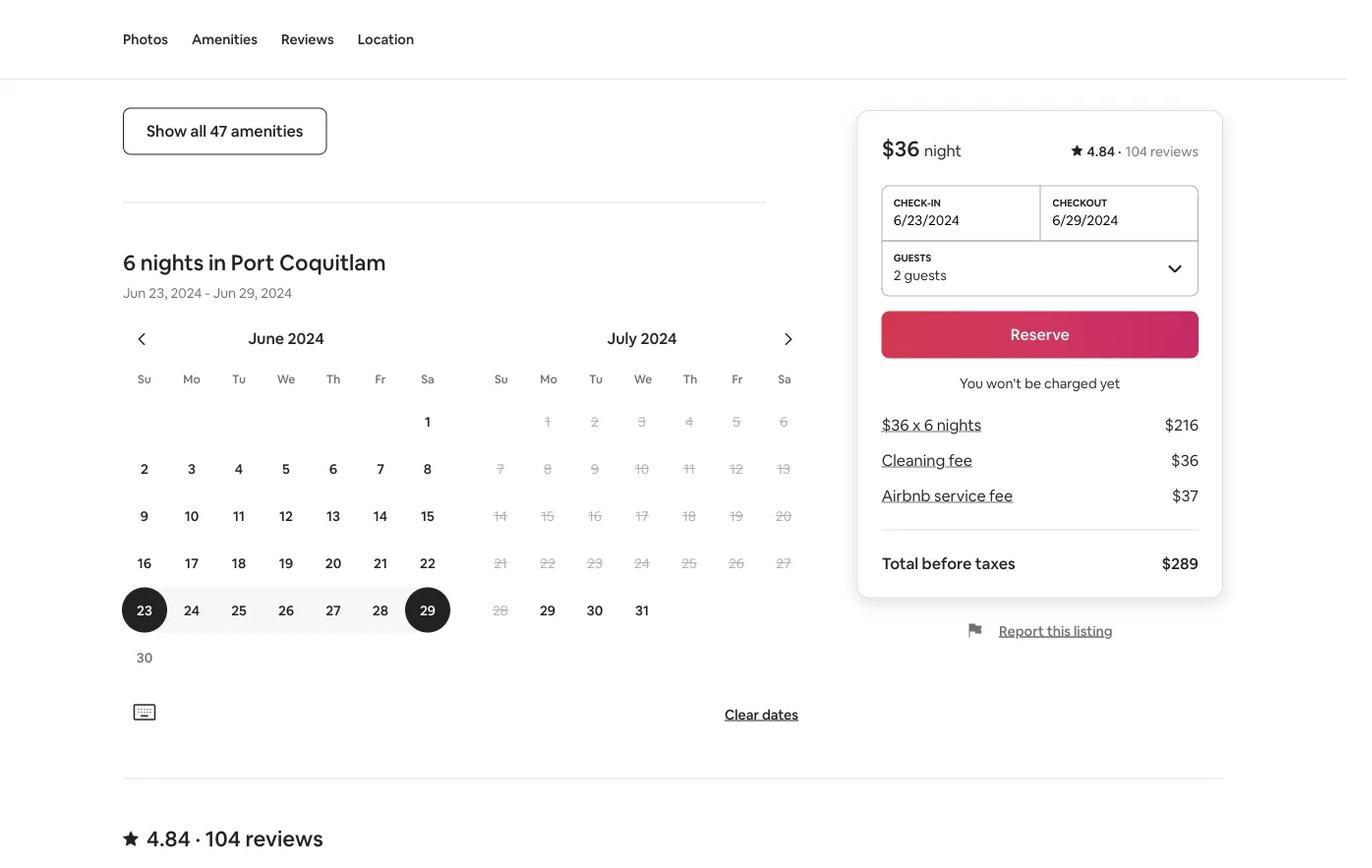 Task type: vqa. For each thing, say whether or not it's contained in the screenshot.


Task type: locate. For each thing, give the bounding box(es) containing it.
22
[[420, 554, 436, 572], [540, 554, 555, 572]]

2 14 from the left
[[494, 507, 507, 525]]

$36 night
[[882, 135, 962, 163]]

0 horizontal spatial mo
[[183, 371, 200, 387]]

0 horizontal spatial 8
[[424, 460, 432, 478]]

0 horizontal spatial 27
[[326, 601, 341, 619]]

14 for 2nd 14 button from left
[[494, 507, 507, 525]]

17 button
[[618, 493, 666, 539], [168, 540, 215, 586]]

2 1 from the left
[[545, 413, 551, 430]]

1 29 from the left
[[420, 601, 436, 619]]

1 vertical spatial 16 button
[[121, 540, 168, 586]]

30
[[587, 601, 603, 619], [136, 649, 153, 666]]

0 horizontal spatial 104
[[205, 825, 241, 853]]

airbnb service fee button
[[882, 486, 1013, 506]]

14 button
[[357, 493, 404, 539], [477, 493, 524, 539]]

1 29 button from the left
[[404, 588, 451, 633]]

0 vertical spatial 13
[[777, 460, 790, 478]]

1 vertical spatial 26
[[278, 601, 294, 619]]

3 button
[[618, 399, 666, 444], [168, 446, 215, 491]]

reserve
[[1010, 324, 1070, 345]]

jun left 23,
[[123, 284, 146, 302]]

$36 for $36
[[1171, 450, 1199, 470]]

1 vertical spatial ·
[[195, 825, 201, 853]]

1 vertical spatial 13
[[326, 507, 340, 525]]

19 for top 19 "button"
[[730, 507, 743, 525]]

won't
[[986, 374, 1022, 392]]

0 horizontal spatial 26 button
[[263, 588, 310, 633]]

12 for rightmost 12 button
[[730, 460, 743, 478]]

19 for leftmost 19 "button"
[[279, 554, 293, 572]]

nights
[[140, 249, 204, 277], [937, 415, 981, 435]]

0 vertical spatial 104
[[1125, 143, 1147, 160]]

0 vertical spatial 9
[[591, 460, 599, 478]]

1 horizontal spatial 14 button
[[477, 493, 524, 539]]

·
[[1118, 143, 1121, 160], [195, 825, 201, 853]]

9 for rightmost 9 button
[[591, 460, 599, 478]]

7 button
[[357, 446, 404, 491], [477, 446, 524, 491]]

0 vertical spatial 11 button
[[666, 446, 713, 491]]

0 vertical spatial 17
[[635, 507, 649, 525]]

1 button for 6
[[524, 399, 571, 444]]

1 vertical spatial 30
[[136, 649, 153, 666]]

1 vertical spatial 20 button
[[310, 540, 357, 586]]

yet
[[1100, 374, 1120, 392]]

sa
[[421, 371, 434, 387], [778, 371, 791, 387]]

1 mo from the left
[[183, 371, 200, 387]]

1 vertical spatial 11
[[233, 507, 245, 525]]

22 for 1st 22 button from the right
[[540, 554, 555, 572]]

0 horizontal spatial 8 button
[[404, 446, 451, 491]]

1 sa from the left
[[421, 371, 434, 387]]

27 button
[[760, 540, 807, 586], [310, 588, 357, 633]]

1 horizontal spatial 14
[[494, 507, 507, 525]]

we down july 2024
[[634, 371, 652, 387]]

1 horizontal spatial 13 button
[[760, 446, 807, 491]]

0 horizontal spatial 23
[[137, 601, 152, 619]]

-
[[205, 284, 210, 302]]

june 2024
[[248, 329, 324, 349]]

4
[[685, 413, 693, 430], [235, 460, 243, 478]]

0 horizontal spatial 12
[[279, 507, 293, 525]]

clear dates
[[725, 706, 798, 723]]

service
[[934, 486, 986, 506]]

30 for left "30" button
[[136, 649, 153, 666]]

0 horizontal spatial 20
[[325, 554, 341, 572]]

0 vertical spatial ·
[[1118, 143, 1121, 160]]

report this listing
[[999, 622, 1113, 640]]

2
[[215, 48, 224, 69], [893, 266, 901, 284], [591, 413, 599, 430], [141, 460, 148, 478]]

0 horizontal spatial 11
[[233, 507, 245, 525]]

jun right -
[[213, 284, 236, 302]]

1 horizontal spatial 7 button
[[477, 446, 524, 491]]

$36 for $36 night
[[882, 135, 920, 163]]

1 horizontal spatial mo
[[540, 371, 557, 387]]

nights up 23,
[[140, 249, 204, 277]]

6 inside 6 nights in port coquitlam jun 23, 2024 - jun 29, 2024
[[123, 249, 136, 277]]

28 button
[[357, 588, 404, 633], [477, 588, 524, 633]]

0 horizontal spatial 29
[[420, 601, 436, 619]]

1 vertical spatial 19
[[279, 554, 293, 572]]

1 vertical spatial 12 button
[[263, 493, 310, 539]]

18
[[682, 507, 696, 525], [232, 554, 246, 572]]

20 for rightmost 20 button
[[776, 507, 792, 525]]

june
[[248, 329, 284, 349]]

29 button
[[404, 588, 451, 633], [524, 588, 571, 633]]

0 vertical spatial 16
[[588, 507, 602, 525]]

1 horizontal spatial 30
[[587, 601, 603, 619]]

30 for the topmost "30" button
[[587, 601, 603, 619]]

16
[[588, 507, 602, 525], [137, 554, 152, 572]]

fee
[[949, 450, 972, 470], [989, 486, 1013, 506]]

24 button
[[618, 540, 666, 586], [168, 588, 215, 633]]

1 horizontal spatial reviews
[[1150, 143, 1199, 160]]

25 button
[[666, 540, 713, 586], [215, 588, 263, 633]]

8
[[424, 460, 432, 478], [544, 460, 552, 478]]

6 button
[[760, 399, 807, 444], [310, 446, 357, 491]]

10 for 10 'button' to the bottom
[[185, 507, 199, 525]]

1 horizontal spatial 8 button
[[524, 446, 571, 491]]

1 vertical spatial 9 button
[[121, 493, 168, 539]]

4.84 · 104 reviews
[[1087, 143, 1199, 160], [147, 825, 323, 853]]

3
[[638, 413, 646, 430], [188, 460, 196, 478]]

29,
[[239, 284, 258, 302]]

0 horizontal spatial 27 button
[[310, 588, 357, 633]]

$36 for $36 x 6 nights
[[882, 415, 909, 435]]

1 vertical spatial 17 button
[[168, 540, 215, 586]]

2 7 button from the left
[[477, 446, 524, 491]]

1 th from the left
[[326, 371, 340, 387]]

0 horizontal spatial 16
[[137, 554, 152, 572]]

26
[[729, 554, 744, 572], [278, 601, 294, 619]]

1 horizontal spatial 29 button
[[524, 588, 571, 633]]

22 button
[[404, 540, 451, 586], [524, 540, 571, 586]]

before
[[922, 554, 972, 574]]

1 7 button from the left
[[357, 446, 404, 491]]

1 8 from the left
[[424, 460, 432, 478]]

airbnb
[[882, 486, 931, 506]]

1 fr from the left
[[375, 371, 386, 387]]

20
[[776, 507, 792, 525], [325, 554, 341, 572]]

11 for 11 button to the bottom
[[233, 507, 245, 525]]

1 vertical spatial 4.84 · 104 reviews
[[147, 825, 323, 853]]

2 7 from the left
[[497, 460, 504, 478]]

1 button for 30
[[404, 399, 451, 444]]

12
[[730, 460, 743, 478], [279, 507, 293, 525]]

$36 left x
[[882, 415, 909, 435]]

1 vertical spatial 27
[[326, 601, 341, 619]]

1 1 from the left
[[425, 413, 431, 430]]

1 horizontal spatial 9 button
[[571, 446, 618, 491]]

15 button
[[404, 493, 451, 539], [524, 493, 571, 539]]

1 vertical spatial 25 button
[[215, 588, 263, 633]]

1 vertical spatial 24
[[184, 601, 200, 619]]

0 vertical spatial nights
[[140, 249, 204, 277]]

you won't be charged yet
[[960, 374, 1120, 392]]

1 horizontal spatial fee
[[989, 486, 1013, 506]]

2 29 from the left
[[540, 601, 556, 619]]

1 8 button from the left
[[404, 446, 451, 491]]

9 button
[[571, 446, 618, 491], [121, 493, 168, 539]]

5 button
[[713, 399, 760, 444], [263, 446, 310, 491]]

0 vertical spatial 27 button
[[760, 540, 807, 586]]

104
[[1125, 143, 1147, 160], [205, 825, 241, 853]]

0 horizontal spatial 24
[[184, 601, 200, 619]]

24 for rightmost '24' button
[[634, 554, 650, 572]]

mo
[[183, 371, 200, 387], [540, 371, 557, 387]]

2 21 from the left
[[494, 554, 507, 572]]

47
[[210, 121, 228, 141]]

21
[[374, 554, 387, 572], [494, 554, 507, 572]]

fee up service
[[949, 450, 972, 470]]

13
[[777, 460, 790, 478], [326, 507, 340, 525]]

1 14 button from the left
[[357, 493, 404, 539]]

0 vertical spatial 18 button
[[666, 493, 713, 539]]

1 horizontal spatial 18 button
[[666, 493, 713, 539]]

10 for the rightmost 10 'button'
[[635, 460, 649, 478]]

15
[[421, 507, 434, 525], [541, 507, 554, 525]]

children's books and toys for ages 0-2 years old
[[162, 29, 371, 69]]

0 horizontal spatial 1
[[425, 413, 431, 430]]

25
[[682, 554, 697, 572], [231, 601, 247, 619]]

1 horizontal spatial 13
[[777, 460, 790, 478]]

14
[[373, 507, 388, 525], [494, 507, 507, 525]]

$289
[[1162, 554, 1199, 574]]

1 14 from the left
[[373, 507, 388, 525]]

2 button
[[571, 399, 618, 444], [121, 446, 168, 491]]

1 horizontal spatial 3 button
[[618, 399, 666, 444]]

2 1 button from the left
[[524, 399, 571, 444]]

2 28 from the left
[[493, 601, 508, 619]]

1 21 from the left
[[374, 554, 387, 572]]

reviews button
[[281, 0, 334, 79]]

1 horizontal spatial sa
[[778, 371, 791, 387]]

show all 47 amenities
[[147, 121, 303, 141]]

2 inside children's books and toys for ages 0-2 years old
[[215, 48, 224, 69]]

show all 47 amenities button
[[123, 108, 327, 155]]

2 fr from the left
[[732, 371, 743, 387]]

1
[[425, 413, 431, 430], [545, 413, 551, 430]]

28
[[373, 601, 388, 619], [493, 601, 508, 619]]

29
[[420, 601, 436, 619], [540, 601, 556, 619]]

0 horizontal spatial 3 button
[[168, 446, 215, 491]]

coquitlam
[[279, 249, 386, 277]]

1 horizontal spatial 6 button
[[760, 399, 807, 444]]

0 vertical spatial 16 button
[[571, 493, 618, 539]]

fr
[[375, 371, 386, 387], [732, 371, 743, 387]]

0 horizontal spatial nights
[[140, 249, 204, 277]]

20 button
[[760, 493, 807, 539], [310, 540, 357, 586]]

30 button
[[571, 588, 618, 633], [121, 635, 168, 680]]

taxes
[[975, 554, 1015, 574]]

2 29 button from the left
[[524, 588, 571, 633]]

0 horizontal spatial 12 button
[[263, 493, 310, 539]]

24 for leftmost '24' button
[[184, 601, 200, 619]]

27
[[776, 554, 791, 572], [326, 601, 341, 619]]

0 horizontal spatial 26
[[278, 601, 294, 619]]

1 1 button from the left
[[404, 399, 451, 444]]

th
[[326, 371, 340, 387], [683, 371, 697, 387]]

7 for 1st 7 button from the left
[[377, 460, 384, 478]]

tu
[[232, 371, 246, 387], [589, 371, 603, 387]]

jun
[[123, 284, 146, 302], [213, 284, 236, 302]]

0 horizontal spatial 22 button
[[404, 540, 451, 586]]

2 th from the left
[[683, 371, 697, 387]]

reviews
[[281, 30, 334, 48]]

fee right service
[[989, 486, 1013, 506]]

we down june 2024
[[277, 371, 295, 387]]

1 horizontal spatial 11
[[684, 460, 695, 478]]

$36 up $37 on the right of page
[[1171, 450, 1199, 470]]

2 8 from the left
[[544, 460, 552, 478]]

2 22 from the left
[[540, 554, 555, 572]]

1 7 from the left
[[377, 460, 384, 478]]

0 horizontal spatial 28 button
[[357, 588, 404, 633]]

27 for the bottom 27 button
[[326, 601, 341, 619]]

0 horizontal spatial 2 button
[[121, 446, 168, 491]]

0 vertical spatial 20 button
[[760, 493, 807, 539]]

1 horizontal spatial 10 button
[[618, 446, 666, 491]]

4.84
[[1087, 143, 1115, 160], [147, 825, 191, 853]]

1 vertical spatial 16
[[137, 554, 152, 572]]

$36 left night
[[882, 135, 920, 163]]

su
[[138, 371, 151, 387], [495, 371, 508, 387]]

0 vertical spatial 23
[[587, 554, 603, 572]]

6
[[123, 249, 136, 277], [780, 413, 788, 430], [924, 415, 933, 435], [329, 460, 337, 478]]

1 horizontal spatial 24 button
[[618, 540, 666, 586]]

23 button
[[571, 540, 618, 586], [121, 588, 168, 633]]

1 horizontal spatial 12 button
[[713, 446, 760, 491]]

1 horizontal spatial 23 button
[[571, 540, 618, 586]]

1 vertical spatial 12
[[279, 507, 293, 525]]

0 horizontal spatial su
[[138, 371, 151, 387]]

1 horizontal spatial fr
[[732, 371, 743, 387]]

16 for rightmost 16 button
[[588, 507, 602, 525]]

2 28 button from the left
[[477, 588, 524, 633]]

0 horizontal spatial 9
[[140, 507, 149, 525]]

2024 right june at the left of page
[[288, 329, 324, 349]]

0 horizontal spatial 1 button
[[404, 399, 451, 444]]

2 15 button from the left
[[524, 493, 571, 539]]

nights right x
[[937, 415, 981, 435]]

1 horizontal spatial 15 button
[[524, 493, 571, 539]]

1 22 from the left
[[420, 554, 436, 572]]

16 for leftmost 16 button
[[137, 554, 152, 572]]

1 horizontal spatial 28 button
[[477, 588, 524, 633]]

24
[[634, 554, 650, 572], [184, 601, 200, 619]]

1 horizontal spatial 7
[[497, 460, 504, 478]]

0 vertical spatial reviews
[[1150, 143, 1199, 160]]



Task type: describe. For each thing, give the bounding box(es) containing it.
0 vertical spatial fee
[[949, 450, 972, 470]]

1 15 button from the left
[[404, 493, 451, 539]]

total before taxes
[[882, 554, 1015, 574]]

1 21 button from the left
[[357, 540, 404, 586]]

be
[[1025, 374, 1041, 392]]

27 for right 27 button
[[776, 554, 791, 572]]

1 horizontal spatial 4
[[685, 413, 693, 430]]

airbnb service fee
[[882, 486, 1013, 506]]

1 vertical spatial 4.84
[[147, 825, 191, 853]]

2 tu from the left
[[589, 371, 603, 387]]

17 for the right 17 button
[[635, 507, 649, 525]]

listing
[[1074, 622, 1113, 640]]

$36 x 6 nights
[[882, 415, 981, 435]]

years
[[228, 48, 266, 69]]

1 su from the left
[[138, 371, 151, 387]]

0 horizontal spatial reviews
[[245, 825, 323, 853]]

books
[[237, 29, 281, 49]]

1 vertical spatial 104
[[205, 825, 241, 853]]

night
[[924, 141, 962, 161]]

reserve button
[[882, 311, 1199, 358]]

1 15 from the left
[[421, 507, 434, 525]]

1 for 30
[[425, 413, 431, 430]]

1 vertical spatial 10 button
[[168, 493, 215, 539]]

1 horizontal spatial 25 button
[[666, 540, 713, 586]]

you
[[960, 374, 983, 392]]

location
[[358, 30, 414, 48]]

0 horizontal spatial ·
[[195, 825, 201, 853]]

1 jun from the left
[[123, 284, 146, 302]]

2 inside popup button
[[893, 266, 901, 284]]

$216
[[1165, 415, 1199, 435]]

nights inside 6 nights in port coquitlam jun 23, 2024 - jun 29, 2024
[[140, 249, 204, 277]]

0 vertical spatial 4 button
[[666, 399, 713, 444]]

2024 left -
[[171, 284, 202, 302]]

0 horizontal spatial 18
[[232, 554, 246, 572]]

0-
[[200, 48, 215, 69]]

x
[[912, 415, 921, 435]]

location button
[[358, 0, 414, 79]]

1 28 button from the left
[[357, 588, 404, 633]]

2 14 button from the left
[[477, 493, 524, 539]]

cleaning fee button
[[882, 450, 972, 470]]

20 for left 20 button
[[325, 554, 341, 572]]

july
[[607, 329, 637, 349]]

0 horizontal spatial 25
[[231, 601, 247, 619]]

1 vertical spatial 5
[[282, 460, 290, 478]]

old
[[270, 48, 292, 69]]

0 horizontal spatial 4
[[235, 460, 243, 478]]

6/23/2024
[[893, 211, 960, 229]]

cleaning fee
[[882, 450, 972, 470]]

1 vertical spatial 6 button
[[310, 446, 357, 491]]

12 for bottom 12 button
[[279, 507, 293, 525]]

0 horizontal spatial 5 button
[[263, 446, 310, 491]]

$37
[[1172, 486, 1199, 506]]

0 horizontal spatial 30 button
[[121, 635, 168, 680]]

0 vertical spatial 5
[[733, 413, 740, 430]]

1 vertical spatial 23
[[137, 601, 152, 619]]

0 horizontal spatial 18 button
[[215, 540, 263, 586]]

0 horizontal spatial 4.84 · 104 reviews
[[147, 825, 323, 853]]

14 for 2nd 14 button from right
[[373, 507, 388, 525]]

0 vertical spatial 6 button
[[760, 399, 807, 444]]

0 horizontal spatial 24 button
[[168, 588, 215, 633]]

this
[[1047, 622, 1071, 640]]

6 nights in port coquitlam jun 23, 2024 - jun 29, 2024
[[123, 249, 386, 302]]

31 button
[[618, 588, 666, 633]]

amenities
[[231, 121, 303, 141]]

0 vertical spatial 30 button
[[571, 588, 618, 633]]

31
[[635, 601, 649, 619]]

1 horizontal spatial 18
[[682, 507, 696, 525]]

photos button
[[123, 0, 168, 79]]

0 vertical spatial 19 button
[[713, 493, 760, 539]]

port
[[231, 249, 275, 277]]

in
[[208, 249, 226, 277]]

23,
[[149, 284, 168, 302]]

11 for topmost 11 button
[[684, 460, 695, 478]]

2 8 button from the left
[[524, 446, 571, 491]]

july 2024
[[607, 329, 677, 349]]

2 guests
[[893, 266, 947, 284]]

report this listing button
[[968, 622, 1113, 640]]

1 vertical spatial nights
[[937, 415, 981, 435]]

2 jun from the left
[[213, 284, 236, 302]]

2024 right july
[[641, 329, 677, 349]]

22 for 1st 22 button from left
[[420, 554, 436, 572]]

1 horizontal spatial 4.84 · 104 reviews
[[1087, 143, 1199, 160]]

children's
[[162, 29, 233, 49]]

ages
[[162, 48, 197, 69]]

2024 right 29,
[[261, 284, 292, 302]]

0 horizontal spatial 19 button
[[263, 540, 310, 586]]

1 horizontal spatial 5 button
[[713, 399, 760, 444]]

for
[[350, 29, 371, 49]]

0 vertical spatial 26 button
[[713, 540, 760, 586]]

1 horizontal spatial 17 button
[[618, 493, 666, 539]]

cleaning
[[882, 450, 945, 470]]

1 vertical spatial 3 button
[[168, 446, 215, 491]]

clear
[[725, 706, 759, 723]]

0 horizontal spatial 16 button
[[121, 540, 168, 586]]

all
[[190, 121, 207, 141]]

0 horizontal spatial 4 button
[[215, 446, 263, 491]]

1 vertical spatial 26 button
[[263, 588, 310, 633]]

1 horizontal spatial 16 button
[[571, 493, 618, 539]]

1 horizontal spatial 26
[[729, 554, 744, 572]]

1 horizontal spatial 2 button
[[571, 399, 618, 444]]

1 for 6
[[545, 413, 551, 430]]

1 horizontal spatial 20 button
[[760, 493, 807, 539]]

amenities button
[[192, 0, 258, 79]]

1 we from the left
[[277, 371, 295, 387]]

2 22 button from the left
[[524, 540, 571, 586]]

7 for second 7 button
[[497, 460, 504, 478]]

calendar application
[[99, 307, 1347, 698]]

show
[[147, 121, 187, 141]]

2 we from the left
[[634, 371, 652, 387]]

and
[[284, 29, 312, 49]]

1 horizontal spatial 23
[[587, 554, 603, 572]]

charged
[[1044, 374, 1097, 392]]

clear dates button
[[717, 698, 806, 731]]

1 horizontal spatial 25
[[682, 554, 697, 572]]

total
[[882, 554, 919, 574]]

2 15 from the left
[[541, 507, 554, 525]]

toys
[[315, 29, 346, 49]]

1 horizontal spatial 3
[[638, 413, 646, 430]]

dates
[[762, 706, 798, 723]]

2 guests button
[[882, 240, 1199, 295]]

amenities
[[192, 30, 258, 48]]

$36 x 6 nights button
[[882, 415, 981, 435]]

0 horizontal spatial 20 button
[[310, 540, 357, 586]]

0 horizontal spatial 23 button
[[121, 588, 168, 633]]

1 vertical spatial 27 button
[[310, 588, 357, 633]]

1 horizontal spatial 27 button
[[760, 540, 807, 586]]

6/29/2024
[[1052, 211, 1118, 229]]

2 21 button from the left
[[477, 540, 524, 586]]

2 su from the left
[[495, 371, 508, 387]]

2 sa from the left
[[778, 371, 791, 387]]

1 28 from the left
[[373, 601, 388, 619]]

1 22 button from the left
[[404, 540, 451, 586]]

1 vertical spatial 11 button
[[215, 493, 263, 539]]

1 tu from the left
[[232, 371, 246, 387]]

guests
[[904, 266, 947, 284]]

0 horizontal spatial 9 button
[[121, 493, 168, 539]]

2 mo from the left
[[540, 371, 557, 387]]

photos
[[123, 30, 168, 48]]

17 for the bottommost 17 button
[[185, 554, 198, 572]]

1 vertical spatial 3
[[188, 460, 196, 478]]

1 vertical spatial 13 button
[[310, 493, 357, 539]]

0 vertical spatial 4.84
[[1087, 143, 1115, 160]]

report
[[999, 622, 1044, 640]]

9 for leftmost 9 button
[[140, 507, 149, 525]]



